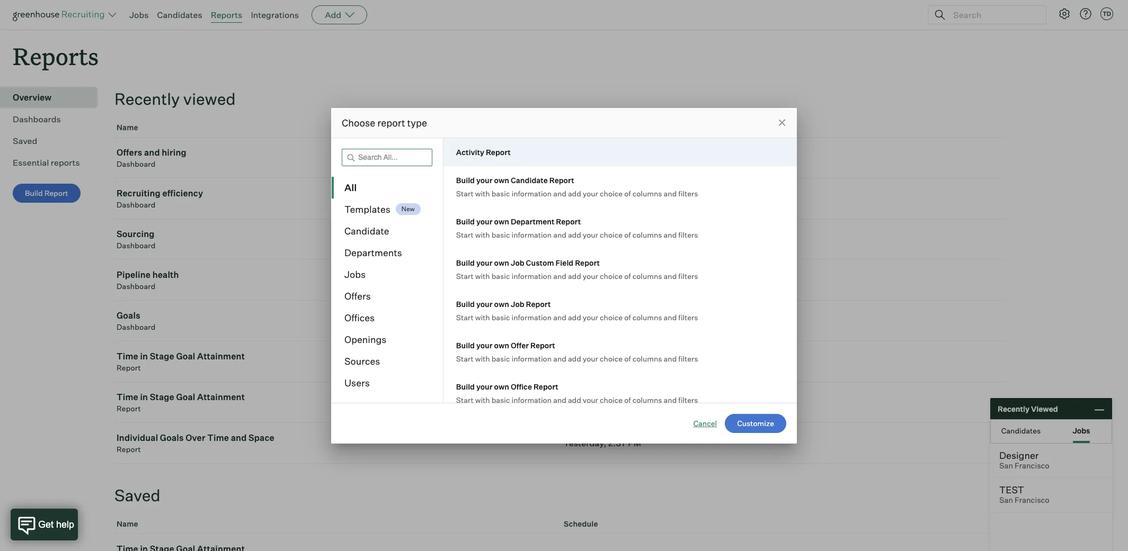 Task type: describe. For each thing, give the bounding box(es) containing it.
hiring
[[162, 147, 187, 158]]

2:59
[[609, 398, 627, 408]]

overview
[[13, 92, 52, 103]]

information for job
[[512, 313, 552, 322]]

cancel link
[[694, 419, 717, 429]]

today, 6:37 am
[[564, 357, 627, 367]]

columns for build your own job report start with basic information and add your choice of columns and filters
[[633, 313, 662, 322]]

time inside individual goals over time and space report
[[207, 433, 229, 444]]

activity report
[[456, 148, 511, 157]]

today, 6:38 am for dashboard
[[564, 316, 627, 327]]

custom
[[526, 258, 554, 267]]

build for build your own job report start with basic information and add your choice of columns and filters
[[456, 300, 475, 309]]

time for yesterday,
[[117, 392, 138, 403]]

today, 6:38 am for health
[[564, 275, 627, 286]]

choose report type
[[342, 117, 427, 129]]

3 dashboard from the top
[[117, 241, 156, 250]]

dashboards link
[[13, 113, 93, 126]]

basic for candidate
[[492, 189, 510, 198]]

add for build your own job report
[[568, 313, 581, 322]]

add for build your own candidate report
[[568, 189, 581, 198]]

5 dashboard from the top
[[117, 323, 156, 332]]

integrations link
[[251, 10, 299, 20]]

filters inside build your own job custom field report start with basic information and add your choice of columns and filters
[[679, 272, 698, 281]]

choose
[[342, 117, 376, 129]]

goals dashboard
[[117, 311, 156, 332]]

6:39
[[593, 234, 612, 245]]

today, for pipeline health
[[564, 275, 591, 286]]

today, 6:45 am
[[564, 194, 627, 204]]

sources
[[345, 355, 380, 367]]

0 vertical spatial reports
[[211, 10, 242, 20]]

2:37
[[609, 439, 626, 449]]

overview link
[[13, 91, 93, 104]]

essential
[[13, 158, 49, 168]]

add for build your own department report
[[568, 230, 581, 239]]

templates
[[345, 203, 391, 215]]

of for build your own job report
[[625, 313, 631, 322]]

build your own offer report start with basic information and add your choice of columns and filters
[[456, 341, 698, 363]]

health
[[152, 270, 179, 281]]

dashboard inside pipeline health dashboard
[[117, 282, 156, 291]]

test
[[1000, 485, 1025, 496]]

6:38 for dashboard
[[593, 316, 612, 327]]

today, for goals
[[564, 316, 591, 327]]

add button
[[312, 5, 367, 24]]

yesterday, 2:59 pm
[[564, 398, 642, 408]]

basic for office
[[492, 396, 510, 405]]

filters for build your own offer report start with basic information and add your choice of columns and filters
[[679, 354, 698, 363]]

customize button
[[725, 414, 787, 433]]

choice inside build your own job custom field report start with basic information and add your choice of columns and filters
[[600, 272, 623, 281]]

build for build your own job custom field report start with basic information and add your choice of columns and filters
[[456, 258, 475, 267]]

efficiency
[[162, 188, 203, 199]]

recruiting efficiency dashboard
[[117, 188, 203, 209]]

reports
[[51, 158, 80, 168]]

offers and hiring dashboard
[[117, 147, 187, 169]]

1 vertical spatial reports
[[13, 40, 99, 72]]

offices
[[345, 312, 375, 324]]

of for build your own department report
[[625, 230, 631, 239]]

jobs inside choose report type dialog
[[345, 269, 366, 280]]

viewed
[[183, 89, 236, 109]]

add for build your own office report
[[568, 396, 581, 405]]

field
[[556, 258, 574, 267]]

office
[[511, 382, 532, 391]]

recently for recently viewed
[[998, 405, 1030, 414]]

designer san francisco
[[1000, 450, 1050, 471]]

start for build your own office report start with basic information and add your choice of columns and filters
[[456, 396, 474, 405]]

with for build your own offer report start with basic information and add your choice of columns and filters
[[475, 354, 490, 363]]

build your own job report start with basic information and add your choice of columns and filters
[[456, 300, 698, 322]]

with for build your own department report start with basic information and add your choice of columns and filters
[[475, 230, 490, 239]]

in for yesterday,
[[140, 392, 148, 403]]

choice for build your own offer report
[[600, 354, 623, 363]]

integrations
[[251, 10, 299, 20]]

space
[[249, 433, 275, 444]]

columns for build your own offer report start with basic information and add your choice of columns and filters
[[633, 354, 662, 363]]

filters for build your own department report start with basic information and add your choice of columns and filters
[[679, 230, 698, 239]]

report inside build your own candidate report start with basic information and add your choice of columns and filters
[[550, 176, 574, 185]]

job for custom
[[511, 258, 525, 267]]

information for candidate
[[512, 189, 552, 198]]

over
[[186, 433, 206, 444]]

users
[[345, 377, 370, 389]]

start for build your own job report start with basic information and add your choice of columns and filters
[[456, 313, 474, 322]]

today, for time in stage goal attainment
[[564, 357, 591, 367]]

build for build report
[[25, 189, 43, 198]]

recruiting
[[117, 188, 161, 199]]

recently for recently viewed
[[115, 89, 180, 109]]

customize
[[737, 419, 774, 428]]

sourcing dashboard
[[117, 229, 156, 250]]

report inside build report button
[[44, 189, 68, 198]]

offer
[[511, 341, 529, 350]]

information for office
[[512, 396, 552, 405]]

greenhouse recruiting image
[[13, 8, 108, 21]]

pm for yesterday, 2:37 pm
[[628, 439, 642, 449]]

openings
[[345, 334, 387, 345]]

sourcing
[[117, 229, 155, 240]]

build report
[[25, 189, 68, 198]]

of for build your own offer report
[[625, 354, 631, 363]]

activity
[[456, 148, 485, 157]]

report inside build your own office report start with basic information and add your choice of columns and filters
[[534, 382, 559, 391]]

columns for build your own candidate report start with basic information and add your choice of columns and filters
[[633, 189, 662, 198]]

own for build your own office report
[[494, 382, 509, 391]]

goal for today,
[[176, 352, 195, 362]]

choice for build your own office report
[[600, 396, 623, 405]]

yesterday, for yesterday, 2:37 pm
[[564, 439, 607, 449]]

departments
[[345, 247, 402, 258]]

cancel
[[694, 419, 717, 428]]

am for pipeline health
[[614, 275, 627, 286]]

6:45
[[593, 194, 612, 204]]

am for sourcing
[[614, 234, 627, 245]]

information for department
[[512, 230, 552, 239]]

candidate inside build your own candidate report start with basic information and add your choice of columns and filters
[[511, 176, 548, 185]]

and inside offers and hiring dashboard
[[144, 147, 160, 158]]

candidates
[[157, 10, 202, 20]]

filters for build your own office report start with basic information and add your choice of columns and filters
[[679, 396, 698, 405]]

stage for today, 6:37 am
[[150, 352, 174, 362]]

Search All... text field
[[342, 149, 432, 166]]

dashboard inside 'recruiting efficiency dashboard'
[[117, 200, 156, 209]]

td button
[[1099, 5, 1116, 22]]

build for build your own office report start with basic information and add your choice of columns and filters
[[456, 382, 475, 391]]

6:38 for health
[[593, 275, 612, 286]]

reports link
[[211, 10, 242, 20]]

jobs link
[[129, 10, 149, 20]]

build report button
[[13, 184, 80, 203]]

stage for yesterday, 2:59 pm
[[150, 392, 174, 403]]

new
[[402, 205, 415, 213]]

choose report type dialog
[[331, 108, 797, 444]]

pm for yesterday, 2:59 pm
[[629, 398, 642, 408]]

time in stage goal attainment report for today,
[[117, 352, 245, 373]]

report inside individual goals over time and space report
[[117, 445, 141, 454]]

of inside build your own job custom field report start with basic information and add your choice of columns and filters
[[625, 272, 631, 281]]

goal for yesterday,
[[176, 392, 195, 403]]

today, 6:39 am
[[564, 234, 627, 245]]

basic inside build your own job custom field report start with basic information and add your choice of columns and filters
[[492, 272, 510, 281]]

all
[[345, 182, 357, 193]]



Task type: vqa. For each thing, say whether or not it's contained in the screenshot.


Task type: locate. For each thing, give the bounding box(es) containing it.
today, up build your own offer report start with basic information and add your choice of columns and filters
[[564, 316, 591, 327]]

reports down greenhouse recruiting image
[[13, 40, 99, 72]]

1 goal from the top
[[176, 352, 195, 362]]

pm right 2:59
[[629, 398, 642, 408]]

1 with from the top
[[475, 189, 490, 198]]

1 in from the top
[[140, 352, 148, 362]]

yesterday, left 2:59
[[564, 398, 607, 408]]

report up "today, 6:45 am"
[[550, 176, 574, 185]]

with inside build your own job custom field report start with basic information and add your choice of columns and filters
[[475, 272, 490, 281]]

designer
[[1000, 450, 1039, 462]]

stage up individual
[[150, 392, 174, 403]]

time for today,
[[117, 352, 138, 362]]

own inside build your own candidate report start with basic information and add your choice of columns and filters
[[494, 176, 509, 185]]

basic for department
[[492, 230, 510, 239]]

pipeline
[[117, 270, 151, 281]]

5 choice from the top
[[600, 354, 623, 363]]

6:38 up build your own job report start with basic information and add your choice of columns and filters
[[593, 275, 612, 286]]

san inside the designer san francisco
[[1000, 462, 1014, 471]]

time right over
[[207, 433, 229, 444]]

of inside build your own department report start with basic information and add your choice of columns and filters
[[625, 230, 631, 239]]

with inside build your own offer report start with basic information and add your choice of columns and filters
[[475, 354, 490, 363]]

6 information from the top
[[512, 396, 552, 405]]

pipeline health dashboard
[[117, 270, 179, 291]]

5 information from the top
[[512, 354, 552, 363]]

francisco inside the designer san francisco
[[1015, 462, 1050, 471]]

0 vertical spatial today, 6:38 am
[[564, 275, 627, 286]]

5 with from the top
[[475, 354, 490, 363]]

dashboard down recruiting
[[117, 200, 156, 209]]

yesterday,
[[564, 398, 607, 408], [564, 439, 607, 449]]

add left 6:39
[[568, 230, 581, 239]]

td button
[[1101, 7, 1114, 20]]

report inside build your own offer report start with basic information and add your choice of columns and filters
[[531, 341, 555, 350]]

offers for offers and hiring dashboard
[[117, 147, 142, 158]]

0 vertical spatial recently
[[115, 89, 180, 109]]

am for time in stage goal attainment
[[613, 357, 627, 367]]

attainment for yesterday, 2:59 pm
[[197, 392, 245, 403]]

1 horizontal spatial jobs
[[345, 269, 366, 280]]

4 own from the top
[[494, 300, 509, 309]]

basic inside build your own department report start with basic information and add your choice of columns and filters
[[492, 230, 510, 239]]

choice down 6:37
[[600, 396, 623, 405]]

information
[[512, 189, 552, 198], [512, 230, 552, 239], [512, 272, 552, 281], [512, 313, 552, 322], [512, 354, 552, 363], [512, 396, 552, 405]]

information inside build your own offer report start with basic information and add your choice of columns and filters
[[512, 354, 552, 363]]

and inside individual goals over time and space report
[[231, 433, 247, 444]]

in for today,
[[140, 352, 148, 362]]

report right the activity
[[486, 148, 511, 157]]

goals left over
[[160, 433, 184, 444]]

2 stage from the top
[[150, 392, 174, 403]]

job for report
[[511, 300, 525, 309]]

basic for job
[[492, 313, 510, 322]]

3 own from the top
[[494, 258, 509, 267]]

0 vertical spatial goals
[[117, 311, 140, 321]]

2 filters from the top
[[679, 230, 698, 239]]

dashboard down sourcing
[[117, 241, 156, 250]]

2 choice from the top
[[600, 230, 623, 239]]

choice for build your own job report
[[600, 313, 623, 322]]

2 own from the top
[[494, 217, 509, 226]]

3 filters from the top
[[679, 272, 698, 281]]

1 own from the top
[[494, 176, 509, 185]]

2 horizontal spatial jobs
[[1073, 426, 1091, 435]]

2 add from the top
[[568, 230, 581, 239]]

type
[[407, 117, 427, 129]]

6 filters from the top
[[679, 396, 698, 405]]

0 horizontal spatial goals
[[117, 311, 140, 321]]

0 vertical spatial pm
[[629, 398, 642, 408]]

today,
[[564, 194, 591, 204], [564, 234, 591, 245], [564, 275, 591, 286], [564, 316, 591, 327], [564, 357, 591, 367]]

add left the 6:45
[[568, 189, 581, 198]]

1 horizontal spatial recently
[[998, 405, 1030, 414]]

2 yesterday, from the top
[[564, 439, 607, 449]]

report
[[486, 148, 511, 157], [550, 176, 574, 185], [44, 189, 68, 198], [556, 217, 581, 226], [575, 258, 600, 267], [526, 300, 551, 309], [531, 341, 555, 350], [117, 364, 141, 373], [534, 382, 559, 391], [117, 405, 141, 414], [117, 445, 141, 454]]

1 basic from the top
[[492, 189, 510, 198]]

0 vertical spatial time in stage goal attainment report
[[117, 352, 245, 373]]

2 vertical spatial jobs
[[1073, 426, 1091, 435]]

1 francisco from the top
[[1015, 462, 1050, 471]]

am for recruiting efficiency
[[614, 194, 627, 204]]

stage down goals dashboard
[[150, 352, 174, 362]]

1 vertical spatial time
[[117, 392, 138, 403]]

goals down pipeline health dashboard
[[117, 311, 140, 321]]

1 vertical spatial goal
[[176, 392, 195, 403]]

stage
[[150, 352, 174, 362], [150, 392, 174, 403]]

candidate
[[511, 176, 548, 185], [345, 225, 389, 237]]

basic inside build your own job report start with basic information and add your choice of columns and filters
[[492, 313, 510, 322]]

today, for recruiting efficiency
[[564, 194, 591, 204]]

time down goals dashboard
[[117, 352, 138, 362]]

with for build your own office report start with basic information and add your choice of columns and filters
[[475, 396, 490, 405]]

0 vertical spatial offers
[[117, 147, 142, 158]]

start inside build your own office report start with basic information and add your choice of columns and filters
[[456, 396, 474, 405]]

time in stage goal attainment report for yesterday,
[[117, 392, 245, 414]]

report inside build your own job report start with basic information and add your choice of columns and filters
[[526, 300, 551, 309]]

own for build your own job custom field report
[[494, 258, 509, 267]]

today, 6:38 am up build your own job report start with basic information and add your choice of columns and filters
[[564, 275, 627, 286]]

own inside build your own job custom field report start with basic information and add your choice of columns and filters
[[494, 258, 509, 267]]

own
[[494, 176, 509, 185], [494, 217, 509, 226], [494, 258, 509, 267], [494, 300, 509, 309], [494, 341, 509, 350], [494, 382, 509, 391]]

5 of from the top
[[625, 354, 631, 363]]

with inside build your own office report start with basic information and add your choice of columns and filters
[[475, 396, 490, 405]]

4 dashboard from the top
[[117, 282, 156, 291]]

start inside build your own department report start with basic information and add your choice of columns and filters
[[456, 230, 474, 239]]

0 vertical spatial in
[[140, 352, 148, 362]]

0 vertical spatial san
[[1000, 462, 1014, 471]]

am right 6:37
[[613, 357, 627, 367]]

essential reports
[[13, 158, 80, 168]]

am for goals
[[614, 316, 627, 327]]

time
[[117, 352, 138, 362], [117, 392, 138, 403], [207, 433, 229, 444]]

1 vertical spatial san
[[1000, 496, 1014, 506]]

recently viewed
[[115, 89, 236, 109]]

report up today, 6:39 am
[[556, 217, 581, 226]]

columns for build your own department report start with basic information and add your choice of columns and filters
[[633, 230, 662, 239]]

add inside build your own office report start with basic information and add your choice of columns and filters
[[568, 396, 581, 405]]

filters for build your own job report start with basic information and add your choice of columns and filters
[[679, 313, 698, 322]]

2 of from the top
[[625, 230, 631, 239]]

viewed
[[1032, 405, 1058, 414]]

goals
[[117, 311, 140, 321], [160, 433, 184, 444]]

choice for build your own candidate report
[[600, 189, 623, 198]]

of
[[625, 189, 631, 198], [625, 230, 631, 239], [625, 272, 631, 281], [625, 313, 631, 322], [625, 354, 631, 363], [625, 396, 631, 405]]

1 filters from the top
[[679, 189, 698, 198]]

dashboard down pipeline health dashboard
[[117, 323, 156, 332]]

2 name from the top
[[117, 520, 138, 529]]

add inside build your own candidate report start with basic information and add your choice of columns and filters
[[568, 189, 581, 198]]

jobs
[[129, 10, 149, 20], [345, 269, 366, 280], [1073, 426, 1091, 435]]

5 start from the top
[[456, 354, 474, 363]]

2 san from the top
[[1000, 496, 1014, 506]]

information inside build your own job custom field report start with basic information and add your choice of columns and filters
[[512, 272, 552, 281]]

information down department
[[512, 230, 552, 239]]

information down office
[[512, 396, 552, 405]]

0 vertical spatial job
[[511, 258, 525, 267]]

today, for sourcing
[[564, 234, 591, 245]]

attainment for today, 6:37 am
[[197, 352, 245, 362]]

choice inside build your own offer report start with basic information and add your choice of columns and filters
[[600, 354, 623, 363]]

saved link
[[13, 135, 93, 147]]

san for designer
[[1000, 462, 1014, 471]]

offers up recruiting
[[117, 147, 142, 158]]

saved
[[13, 136, 37, 146], [115, 486, 161, 506]]

report
[[378, 117, 405, 129]]

information up department
[[512, 189, 552, 198]]

5 own from the top
[[494, 341, 509, 350]]

6 add from the top
[[568, 396, 581, 405]]

1 vertical spatial recently
[[998, 405, 1030, 414]]

4 today, from the top
[[564, 316, 591, 327]]

2 in from the top
[[140, 392, 148, 403]]

job left custom
[[511, 258, 525, 267]]

francisco
[[1015, 462, 1050, 471], [1015, 496, 1050, 506]]

add for build your own offer report
[[568, 354, 581, 363]]

francisco down the designer san francisco
[[1015, 496, 1050, 506]]

4 basic from the top
[[492, 313, 510, 322]]

report down essential reports link
[[44, 189, 68, 198]]

1 vertical spatial 6:38
[[593, 316, 612, 327]]

0 vertical spatial francisco
[[1015, 462, 1050, 471]]

name for saved
[[117, 520, 138, 529]]

4 columns from the top
[[633, 313, 662, 322]]

in
[[140, 352, 148, 362], [140, 392, 148, 403]]

add inside build your own offer report start with basic information and add your choice of columns and filters
[[568, 354, 581, 363]]

build for build your own candidate report start with basic information and add your choice of columns and filters
[[456, 176, 475, 185]]

build inside build your own department report start with basic information and add your choice of columns and filters
[[456, 217, 475, 226]]

2 vertical spatial time
[[207, 433, 229, 444]]

2 time in stage goal attainment report from the top
[[117, 392, 245, 414]]

am right 6:39
[[614, 234, 627, 245]]

5 today, from the top
[[564, 357, 591, 367]]

0 vertical spatial attainment
[[197, 352, 245, 362]]

with for build your own job report start with basic information and add your choice of columns and filters
[[475, 313, 490, 322]]

2 columns from the top
[[633, 230, 662, 239]]

1 horizontal spatial offers
[[345, 290, 371, 302]]

report up individual
[[117, 405, 141, 414]]

4 add from the top
[[568, 313, 581, 322]]

report right office
[[534, 382, 559, 391]]

1 vertical spatial goals
[[160, 433, 184, 444]]

start inside build your own offer report start with basic information and add your choice of columns and filters
[[456, 354, 474, 363]]

choice
[[600, 189, 623, 198], [600, 230, 623, 239], [600, 272, 623, 281], [600, 313, 623, 322], [600, 354, 623, 363], [600, 396, 623, 405]]

yesterday, 2:37 pm
[[564, 439, 642, 449]]

1 vertical spatial stage
[[150, 392, 174, 403]]

francisco for designer
[[1015, 462, 1050, 471]]

add
[[325, 10, 341, 20]]

dashboards
[[13, 114, 61, 125]]

today, down the "field"
[[564, 275, 591, 286]]

Search text field
[[951, 7, 1037, 23]]

6:38
[[593, 275, 612, 286], [593, 316, 612, 327]]

5 basic from the top
[[492, 354, 510, 363]]

today, left the 6:45
[[564, 194, 591, 204]]

4 information from the top
[[512, 313, 552, 322]]

1 horizontal spatial reports
[[211, 10, 242, 20]]

goals inside goals dashboard
[[117, 311, 140, 321]]

add up build your own offer report start with basic information and add your choice of columns and filters
[[568, 313, 581, 322]]

3 information from the top
[[512, 272, 552, 281]]

build your own candidate report start with basic information and add your choice of columns and filters
[[456, 176, 698, 198]]

francisco for test
[[1015, 496, 1050, 506]]

am
[[614, 194, 627, 204], [614, 234, 627, 245], [614, 275, 627, 286], [614, 316, 627, 327], [613, 357, 627, 367]]

3 columns from the top
[[633, 272, 662, 281]]

report down custom
[[526, 300, 551, 309]]

build inside build your own office report start with basic information and add your choice of columns and filters
[[456, 382, 475, 391]]

configure image
[[1059, 7, 1071, 20]]

1 vertical spatial name
[[117, 520, 138, 529]]

3 of from the top
[[625, 272, 631, 281]]

san up test
[[1000, 462, 1014, 471]]

offers
[[117, 147, 142, 158], [345, 290, 371, 302]]

job inside build your own job custom field report start with basic information and add your choice of columns and filters
[[511, 258, 525, 267]]

information inside build your own office report start with basic information and add your choice of columns and filters
[[512, 396, 552, 405]]

6 columns from the top
[[633, 396, 662, 405]]

1 yesterday, from the top
[[564, 398, 607, 408]]

yesterday, left 2:37
[[564, 439, 607, 449]]

pm right 2:37
[[628, 439, 642, 449]]

basic inside build your own office report start with basic information and add your choice of columns and filters
[[492, 396, 510, 405]]

4 start from the top
[[456, 313, 474, 322]]

build your own office report start with basic information and add your choice of columns and filters
[[456, 382, 698, 405]]

choice down 6:39
[[600, 272, 623, 281]]

report right the "field"
[[575, 258, 600, 267]]

columns inside build your own candidate report start with basic information and add your choice of columns and filters
[[633, 189, 662, 198]]

0 vertical spatial time
[[117, 352, 138, 362]]

1 of from the top
[[625, 189, 631, 198]]

2 attainment from the top
[[197, 392, 245, 403]]

department
[[511, 217, 555, 226]]

reports
[[211, 10, 242, 20], [13, 40, 99, 72]]

0 vertical spatial 6:38
[[593, 275, 612, 286]]

dashboard
[[117, 160, 156, 169], [117, 200, 156, 209], [117, 241, 156, 250], [117, 282, 156, 291], [117, 323, 156, 332]]

choice for build your own department report
[[600, 230, 623, 239]]

of for build your own office report
[[625, 396, 631, 405]]

choice down the 6:45
[[600, 230, 623, 239]]

goals inside individual goals over time and space report
[[160, 433, 184, 444]]

build inside build your own offer report start with basic information and add your choice of columns and filters
[[456, 341, 475, 350]]

choice inside build your own job report start with basic information and add your choice of columns and filters
[[600, 313, 623, 322]]

columns inside build your own offer report start with basic information and add your choice of columns and filters
[[633, 354, 662, 363]]

6 choice from the top
[[600, 396, 623, 405]]

0 horizontal spatial candidate
[[345, 225, 389, 237]]

filters inside build your own candidate report start with basic information and add your choice of columns and filters
[[679, 189, 698, 198]]

0 horizontal spatial recently
[[115, 89, 180, 109]]

francisco up test san francisco
[[1015, 462, 1050, 471]]

columns inside build your own office report start with basic information and add your choice of columns and filters
[[633, 396, 662, 405]]

0 vertical spatial name
[[117, 123, 138, 132]]

today, left 6:39
[[564, 234, 591, 245]]

candidates link
[[157, 10, 202, 20]]

2 goal from the top
[[176, 392, 195, 403]]

2 francisco from the top
[[1015, 496, 1050, 506]]

information inside build your own department report start with basic information and add your choice of columns and filters
[[512, 230, 552, 239]]

of inside build your own candidate report start with basic information and add your choice of columns and filters
[[625, 189, 631, 198]]

report inside build your own job custom field report start with basic information and add your choice of columns and filters
[[575, 258, 600, 267]]

build inside button
[[25, 189, 43, 198]]

basic for offer
[[492, 354, 510, 363]]

start for build your own candidate report start with basic information and add your choice of columns and filters
[[456, 189, 474, 198]]

0 horizontal spatial reports
[[13, 40, 99, 72]]

1 vertical spatial job
[[511, 300, 525, 309]]

am down today, 6:39 am
[[614, 275, 627, 286]]

report down goals dashboard
[[117, 364, 141, 373]]

6 start from the top
[[456, 396, 474, 405]]

2 dashboard from the top
[[117, 200, 156, 209]]

start for build your own offer report start with basic information and add your choice of columns and filters
[[456, 354, 474, 363]]

san
[[1000, 462, 1014, 471], [1000, 496, 1014, 506]]

0 horizontal spatial saved
[[13, 136, 37, 146]]

choice inside build your own department report start with basic information and add your choice of columns and filters
[[600, 230, 623, 239]]

basic inside build your own offer report start with basic information and add your choice of columns and filters
[[492, 354, 510, 363]]

today, left 6:37
[[564, 357, 591, 367]]

build inside build your own candidate report start with basic information and add your choice of columns and filters
[[456, 176, 475, 185]]

0 vertical spatial jobs
[[129, 10, 149, 20]]

name for recently viewed
[[117, 123, 138, 132]]

3 start from the top
[[456, 272, 474, 281]]

6 own from the top
[[494, 382, 509, 391]]

add
[[568, 189, 581, 198], [568, 230, 581, 239], [568, 272, 581, 281], [568, 313, 581, 322], [568, 354, 581, 363], [568, 396, 581, 405]]

job up offer
[[511, 300, 525, 309]]

1 vertical spatial offers
[[345, 290, 371, 302]]

san inside test san francisco
[[1000, 496, 1014, 506]]

build for build your own offer report start with basic information and add your choice of columns and filters
[[456, 341, 475, 350]]

today, 6:38 am up build your own offer report start with basic information and add your choice of columns and filters
[[564, 316, 627, 327]]

1 vertical spatial jobs
[[345, 269, 366, 280]]

2 6:38 from the top
[[593, 316, 612, 327]]

5 add from the top
[[568, 354, 581, 363]]

information inside build your own candidate report start with basic information and add your choice of columns and filters
[[512, 189, 552, 198]]

add left 6:37
[[568, 354, 581, 363]]

1 dashboard from the top
[[117, 160, 156, 169]]

1 vertical spatial today, 6:38 am
[[564, 316, 627, 327]]

own inside build your own department report start with basic information and add your choice of columns and filters
[[494, 217, 509, 226]]

choice up 6:37
[[600, 313, 623, 322]]

2 job from the top
[[511, 300, 525, 309]]

4 choice from the top
[[600, 313, 623, 322]]

in up individual
[[140, 392, 148, 403]]

1 stage from the top
[[150, 352, 174, 362]]

3 with from the top
[[475, 272, 490, 281]]

1 vertical spatial saved
[[115, 486, 161, 506]]

attainment
[[197, 352, 245, 362], [197, 392, 245, 403]]

with inside build your own job report start with basic information and add your choice of columns and filters
[[475, 313, 490, 322]]

1 vertical spatial pm
[[628, 439, 642, 449]]

candidate down templates
[[345, 225, 389, 237]]

offers inside offers and hiring dashboard
[[117, 147, 142, 158]]

1 vertical spatial in
[[140, 392, 148, 403]]

report down individual
[[117, 445, 141, 454]]

6 with from the top
[[475, 396, 490, 405]]

offers up the offices
[[345, 290, 371, 302]]

1 name from the top
[[117, 123, 138, 132]]

own for build your own offer report
[[494, 341, 509, 350]]

1 horizontal spatial goals
[[160, 433, 184, 444]]

filters inside build your own office report start with basic information and add your choice of columns and filters
[[679, 396, 698, 405]]

information inside build your own job report start with basic information and add your choice of columns and filters
[[512, 313, 552, 322]]

filters inside build your own job report start with basic information and add your choice of columns and filters
[[679, 313, 698, 322]]

san down the designer san francisco
[[1000, 496, 1014, 506]]

0 horizontal spatial jobs
[[129, 10, 149, 20]]

in down goals dashboard
[[140, 352, 148, 362]]

1 add from the top
[[568, 189, 581, 198]]

1 san from the top
[[1000, 462, 1014, 471]]

of inside build your own offer report start with basic information and add your choice of columns and filters
[[625, 354, 631, 363]]

1 vertical spatial yesterday,
[[564, 439, 607, 449]]

time up individual
[[117, 392, 138, 403]]

schedule
[[564, 520, 598, 529]]

0 vertical spatial candidate
[[511, 176, 548, 185]]

0 vertical spatial goal
[[176, 352, 195, 362]]

1 today, from the top
[[564, 194, 591, 204]]

test san francisco
[[1000, 485, 1050, 506]]

information for offer
[[512, 354, 552, 363]]

of inside build your own job report start with basic information and add your choice of columns and filters
[[625, 313, 631, 322]]

2 today, from the top
[[564, 234, 591, 245]]

choice up 2:59
[[600, 354, 623, 363]]

1 today, 6:38 am from the top
[[564, 275, 627, 286]]

1 information from the top
[[512, 189, 552, 198]]

job
[[511, 258, 525, 267], [511, 300, 525, 309]]

add inside build your own job report start with basic information and add your choice of columns and filters
[[568, 313, 581, 322]]

4 with from the top
[[475, 313, 490, 322]]

columns
[[633, 189, 662, 198], [633, 230, 662, 239], [633, 272, 662, 281], [633, 313, 662, 322], [633, 354, 662, 363], [633, 396, 662, 405]]

dashboard down pipeline
[[117, 282, 156, 291]]

with for build your own candidate report start with basic information and add your choice of columns and filters
[[475, 189, 490, 198]]

add inside build your own job custom field report start with basic information and add your choice of columns and filters
[[568, 272, 581, 281]]

2 information from the top
[[512, 230, 552, 239]]

build for build your own department report start with basic information and add your choice of columns and filters
[[456, 217, 475, 226]]

6 of from the top
[[625, 396, 631, 405]]

am up today, 6:37 am
[[614, 316, 627, 327]]

filters for build your own candidate report start with basic information and add your choice of columns and filters
[[679, 189, 698, 198]]

report right offer
[[531, 341, 555, 350]]

6:37
[[593, 357, 611, 367]]

1 horizontal spatial candidate
[[511, 176, 548, 185]]

1 horizontal spatial saved
[[115, 486, 161, 506]]

of inside build your own office report start with basic information and add your choice of columns and filters
[[625, 396, 631, 405]]

build
[[456, 176, 475, 185], [25, 189, 43, 198], [456, 217, 475, 226], [456, 258, 475, 267], [456, 300, 475, 309], [456, 341, 475, 350], [456, 382, 475, 391]]

1 time in stage goal attainment report from the top
[[117, 352, 245, 373]]

3 basic from the top
[[492, 272, 510, 281]]

report inside build your own department report start with basic information and add your choice of columns and filters
[[556, 217, 581, 226]]

basic inside build your own candidate report start with basic information and add your choice of columns and filters
[[492, 189, 510, 198]]

1 start from the top
[[456, 189, 474, 198]]

dashboard inside offers and hiring dashboard
[[117, 160, 156, 169]]

information up offer
[[512, 313, 552, 322]]

own inside build your own offer report start with basic information and add your choice of columns and filters
[[494, 341, 509, 350]]

td
[[1103, 10, 1112, 17]]

with inside build your own candidate report start with basic information and add your choice of columns and filters
[[475, 189, 490, 198]]

individual goals over time and space report
[[117, 433, 275, 454]]

choice up 6:39
[[600, 189, 623, 198]]

and
[[144, 147, 160, 158], [554, 189, 567, 198], [664, 189, 677, 198], [554, 230, 567, 239], [664, 230, 677, 239], [554, 272, 567, 281], [664, 272, 677, 281], [554, 313, 567, 322], [664, 313, 677, 322], [554, 354, 567, 363], [664, 354, 677, 363], [554, 396, 567, 405], [664, 396, 677, 405], [231, 433, 247, 444]]

start inside build your own job custom field report start with basic information and add your choice of columns and filters
[[456, 272, 474, 281]]

columns inside build your own job custom field report start with basic information and add your choice of columns and filters
[[633, 272, 662, 281]]

choice inside build your own candidate report start with basic information and add your choice of columns and filters
[[600, 189, 623, 198]]

own for build your own candidate report
[[494, 176, 509, 185]]

0 vertical spatial stage
[[150, 352, 174, 362]]

build your own department report start with basic information and add your choice of columns and filters
[[456, 217, 698, 239]]

own inside build your own office report start with basic information and add your choice of columns and filters
[[494, 382, 509, 391]]

dashboard up recruiting
[[117, 160, 156, 169]]

francisco inside test san francisco
[[1015, 496, 1050, 506]]

offers inside choose report type dialog
[[345, 290, 371, 302]]

0 horizontal spatial offers
[[117, 147, 142, 158]]

yesterday, for yesterday, 2:59 pm
[[564, 398, 607, 408]]

information down offer
[[512, 354, 552, 363]]

time in stage goal attainment report
[[117, 352, 245, 373], [117, 392, 245, 414]]

build your own job custom field report start with basic information and add your choice of columns and filters
[[456, 258, 698, 281]]

candidate up department
[[511, 176, 548, 185]]

3 choice from the top
[[600, 272, 623, 281]]

1 job from the top
[[511, 258, 525, 267]]

build inside build your own job report start with basic information and add your choice of columns and filters
[[456, 300, 475, 309]]

4 filters from the top
[[679, 313, 698, 322]]

2 basic from the top
[[492, 230, 510, 239]]

1 vertical spatial francisco
[[1015, 496, 1050, 506]]

2 with from the top
[[475, 230, 490, 239]]

own for build your own department report
[[494, 217, 509, 226]]

6:38 up build your own offer report start with basic information and add your choice of columns and filters
[[593, 316, 612, 327]]

add left 2:59
[[568, 396, 581, 405]]

columns inside build your own department report start with basic information and add your choice of columns and filters
[[633, 230, 662, 239]]

am right the 6:45
[[614, 194, 627, 204]]

filters inside build your own department report start with basic information and add your choice of columns and filters
[[679, 230, 698, 239]]

1 choice from the top
[[600, 189, 623, 198]]

1 6:38 from the top
[[593, 275, 612, 286]]

build inside build your own job custom field report start with basic information and add your choice of columns and filters
[[456, 258, 475, 267]]

information down custom
[[512, 272, 552, 281]]

5 columns from the top
[[633, 354, 662, 363]]

start for build your own department report start with basic information and add your choice of columns and filters
[[456, 230, 474, 239]]

filters inside build your own offer report start with basic information and add your choice of columns and filters
[[679, 354, 698, 363]]

start inside build your own candidate report start with basic information and add your choice of columns and filters
[[456, 189, 474, 198]]

individual
[[117, 433, 158, 444]]

0 vertical spatial yesterday,
[[564, 398, 607, 408]]

job inside build your own job report start with basic information and add your choice of columns and filters
[[511, 300, 525, 309]]

5 filters from the top
[[679, 354, 698, 363]]

1 attainment from the top
[[197, 352, 245, 362]]

1 vertical spatial time in stage goal attainment report
[[117, 392, 245, 414]]

start inside build your own job report start with basic information and add your choice of columns and filters
[[456, 313, 474, 322]]

1 vertical spatial attainment
[[197, 392, 245, 403]]

6 basic from the top
[[492, 396, 510, 405]]

3 today, from the top
[[564, 275, 591, 286]]

columns for build your own office report start with basic information and add your choice of columns and filters
[[633, 396, 662, 405]]

3 add from the top
[[568, 272, 581, 281]]

essential reports link
[[13, 156, 93, 169]]

2 today, 6:38 am from the top
[[564, 316, 627, 327]]

own inside build your own job report start with basic information and add your choice of columns and filters
[[494, 300, 509, 309]]

own for build your own job report
[[494, 300, 509, 309]]

1 columns from the top
[[633, 189, 662, 198]]

add down the "field"
[[568, 272, 581, 281]]

offers for offers
[[345, 290, 371, 302]]

0 vertical spatial saved
[[13, 136, 37, 146]]

2 start from the top
[[456, 230, 474, 239]]

columns inside build your own job report start with basic information and add your choice of columns and filters
[[633, 313, 662, 322]]

recently viewed
[[998, 405, 1058, 414]]

1 vertical spatial candidate
[[345, 225, 389, 237]]

with inside build your own department report start with basic information and add your choice of columns and filters
[[475, 230, 490, 239]]

pm
[[629, 398, 642, 408], [628, 439, 642, 449]]

choice inside build your own office report start with basic information and add your choice of columns and filters
[[600, 396, 623, 405]]

4 of from the top
[[625, 313, 631, 322]]

add inside build your own department report start with basic information and add your choice of columns and filters
[[568, 230, 581, 239]]

san for test
[[1000, 496, 1014, 506]]

reports right candidates link
[[211, 10, 242, 20]]

of for build your own candidate report
[[625, 189, 631, 198]]



